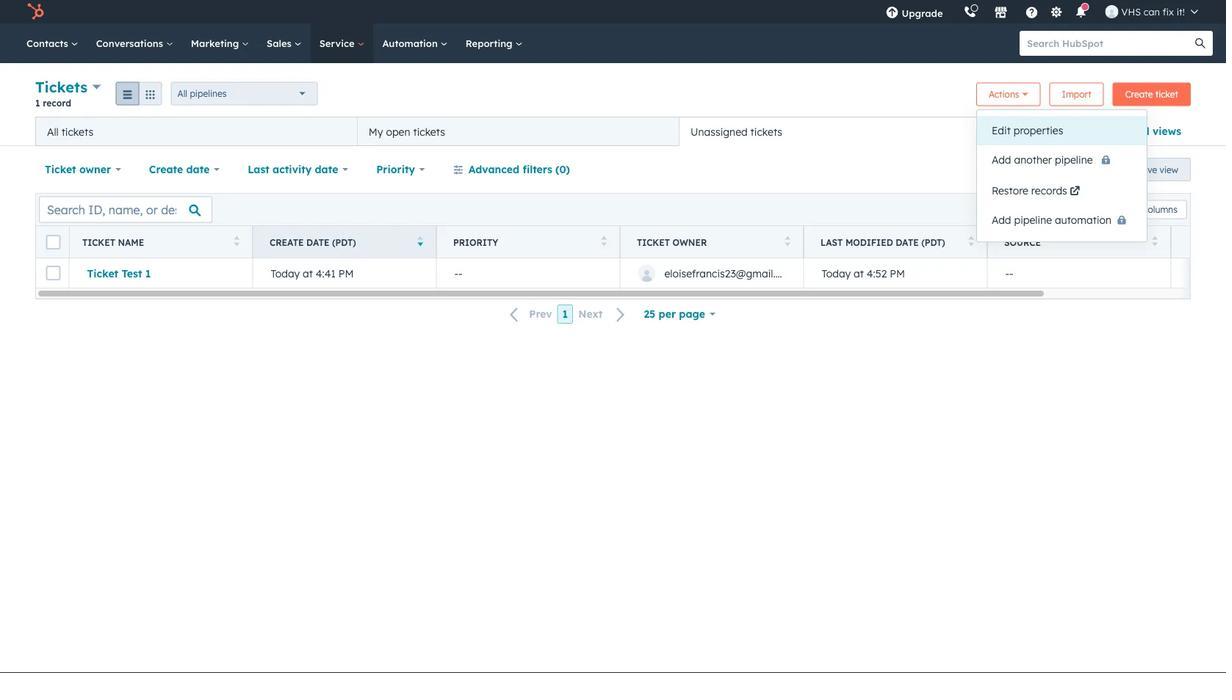Task type: locate. For each thing, give the bounding box(es) containing it.
today
[[271, 267, 300, 280], [822, 267, 851, 280]]

tickets button
[[35, 76, 101, 98]]

5 press to sort. element from the left
[[1152, 236, 1158, 249]]

1 horizontal spatial today
[[822, 267, 851, 280]]

at left '4:52'
[[854, 267, 864, 280]]

0 vertical spatial last
[[248, 163, 269, 176]]

0 vertical spatial view
[[1056, 125, 1080, 138]]

0 horizontal spatial -- button
[[436, 259, 620, 288]]

next button
[[573, 305, 634, 324]]

press to sort. image
[[601, 236, 607, 246], [1152, 236, 1158, 246]]

tickets right "open"
[[413, 125, 445, 138]]

pm for today at 4:41 pm
[[338, 267, 354, 280]]

contacts
[[26, 37, 71, 49]]

edit down actions
[[992, 124, 1011, 137]]

1 horizontal spatial last
[[821, 237, 843, 248]]

save view button
[[1111, 158, 1191, 181]]

press to sort. element for last modified date (pdt)
[[969, 236, 974, 249]]

press to sort. image
[[234, 236, 239, 246], [785, 236, 790, 246], [969, 236, 974, 246]]

-- button up prev button
[[436, 259, 620, 288]]

all views
[[1136, 125, 1181, 138]]

group
[[116, 82, 162, 105]]

add inside add pipeline automation button
[[992, 213, 1011, 226]]

-- for 2nd -- button from the left
[[1005, 267, 1013, 280]]

0 horizontal spatial (pdt)
[[332, 237, 356, 248]]

menu
[[875, 0, 1208, 24]]

edit left columns
[[1124, 204, 1141, 215]]

pipeline up "source"
[[1014, 213, 1052, 226]]

actions button
[[976, 83, 1041, 106]]

1 button
[[557, 305, 573, 324]]

(pdt)
[[332, 237, 356, 248], [921, 237, 945, 248]]

priority down "open"
[[376, 163, 415, 176]]

last left activity
[[248, 163, 269, 176]]

create left ticket
[[1125, 89, 1153, 100]]

1 press to sort. image from the left
[[601, 236, 607, 246]]

0 horizontal spatial edit
[[992, 124, 1011, 137]]

add for add view (3/5)
[[1033, 125, 1053, 138]]

2 vertical spatial add
[[992, 213, 1011, 226]]

descending sort. press to sort ascending. image
[[418, 236, 423, 246]]

it!
[[1177, 6, 1185, 18]]

can
[[1144, 6, 1160, 18]]

press to sort. element for source
[[1152, 236, 1158, 249]]

2 pm from the left
[[890, 267, 905, 280]]

1 horizontal spatial edit
[[1124, 204, 1141, 215]]

0 vertical spatial ticket owner
[[45, 163, 111, 176]]

3 press to sort. element from the left
[[785, 236, 790, 249]]

name
[[118, 237, 144, 248]]

25 per page button
[[634, 300, 725, 329]]

view right save in the top of the page
[[1160, 164, 1178, 175]]

1
[[35, 97, 40, 108], [145, 267, 151, 280], [562, 308, 568, 321]]

2 - from the left
[[458, 267, 462, 280]]

(0)
[[555, 163, 570, 176]]

tickets for unassigned tickets
[[751, 125, 782, 138]]

filters
[[523, 163, 552, 176]]

press to sort. image up next button
[[601, 236, 607, 246]]

0 vertical spatial pipeline
[[1055, 154, 1093, 166]]

add view (3/5)
[[1033, 125, 1108, 138]]

0 horizontal spatial press to sort. image
[[601, 236, 607, 246]]

last
[[248, 163, 269, 176], [821, 237, 843, 248]]

3 tickets from the left
[[751, 125, 782, 138]]

last left modified in the right top of the page
[[821, 237, 843, 248]]

marketing link
[[182, 24, 258, 63]]

tickets for all tickets
[[61, 125, 93, 138]]

settings image
[[1050, 6, 1063, 19]]

1 inside button
[[562, 308, 568, 321]]

hubspot image
[[26, 3, 44, 21]]

1 horizontal spatial at
[[854, 267, 864, 280]]

1 horizontal spatial tickets
[[413, 125, 445, 138]]

2 tickets from the left
[[413, 125, 445, 138]]

press to sort. element
[[234, 236, 239, 249], [601, 236, 607, 249], [785, 236, 790, 249], [969, 236, 974, 249], [1152, 236, 1158, 249]]

1 tickets from the left
[[61, 125, 93, 138]]

0 vertical spatial 1
[[35, 97, 40, 108]]

1 pm from the left
[[338, 267, 354, 280]]

ticket left test
[[87, 267, 118, 280]]

1 vertical spatial pipeline
[[1014, 213, 1052, 226]]

service link
[[310, 24, 373, 63]]

import
[[1062, 89, 1091, 100]]

0 horizontal spatial create
[[149, 163, 183, 176]]

1 for 1
[[562, 308, 568, 321]]

open
[[386, 125, 410, 138]]

0 vertical spatial owner
[[79, 163, 111, 176]]

today for today at 4:52 pm
[[822, 267, 851, 280]]

ticket owner
[[45, 163, 111, 176], [637, 237, 707, 248]]

0 horizontal spatial at
[[303, 267, 313, 280]]

all tickets
[[47, 125, 93, 138]]

2 horizontal spatial press to sort. image
[[969, 236, 974, 246]]

0 horizontal spatial all
[[47, 125, 59, 138]]

restore
[[992, 184, 1028, 197]]

1 vertical spatial last
[[821, 237, 843, 248]]

add inside add another pipeline button
[[992, 154, 1011, 166]]

prev button
[[501, 305, 557, 324]]

ticket owner up 25 per page
[[637, 237, 707, 248]]

date
[[186, 163, 210, 176], [315, 163, 338, 176], [306, 237, 329, 248], [896, 237, 919, 248]]

1 inside tickets banner
[[35, 97, 40, 108]]

priority
[[376, 163, 415, 176], [453, 237, 498, 248]]

ticket
[[45, 163, 76, 176], [82, 237, 115, 248], [637, 237, 670, 248], [87, 267, 118, 280]]

0 horizontal spatial owner
[[79, 163, 111, 176]]

search image
[[1195, 38, 1206, 48]]

add
[[1033, 125, 1053, 138], [992, 154, 1011, 166], [992, 213, 1011, 226]]

date up today at 4:41 pm
[[306, 237, 329, 248]]

tickets right unassigned
[[751, 125, 782, 138]]

owner up page at the right
[[672, 237, 707, 248]]

create date
[[149, 163, 210, 176]]

my open tickets button
[[357, 117, 679, 146]]

edit inside button
[[1124, 204, 1141, 215]]

-- for second -- button from the right
[[454, 267, 462, 280]]

create inside create ticket button
[[1125, 89, 1153, 100]]

1 horizontal spatial owner
[[672, 237, 707, 248]]

menu item
[[953, 0, 956, 24]]

1 horizontal spatial -- button
[[987, 259, 1171, 288]]

1 today from the left
[[271, 267, 300, 280]]

owner down all tickets
[[79, 163, 111, 176]]

press to sort. element for priority
[[601, 236, 607, 249]]

all left pipelines
[[177, 88, 187, 99]]

upgrade image
[[886, 7, 899, 20]]

2 horizontal spatial all
[[1136, 125, 1149, 138]]

pm for today at 4:52 pm
[[890, 267, 905, 280]]

view left (3/5)
[[1056, 125, 1080, 138]]

-- button down the automation
[[987, 259, 1171, 288]]

2 horizontal spatial create
[[1125, 89, 1153, 100]]

create down all tickets button
[[149, 163, 183, 176]]

create up today at 4:41 pm
[[270, 237, 304, 248]]

at inside button
[[303, 267, 313, 280]]

view
[[1056, 125, 1080, 138], [1160, 164, 1178, 175]]

add inside add view (3/5) popup button
[[1033, 125, 1053, 138]]

2 press to sort. image from the left
[[785, 236, 790, 246]]

pm right 4:41 at the left of page
[[338, 267, 354, 280]]

(3/5)
[[1083, 125, 1108, 138]]

marketing
[[191, 37, 242, 49]]

1 horizontal spatial press to sort. image
[[1152, 236, 1158, 246]]

view inside button
[[1160, 164, 1178, 175]]

1 horizontal spatial pipeline
[[1055, 154, 1093, 166]]

2 at from the left
[[854, 267, 864, 280]]

2 press to sort. image from the left
[[1152, 236, 1158, 246]]

all tickets button
[[35, 117, 357, 146]]

(pdt) right modified in the right top of the page
[[921, 237, 945, 248]]

unassigned tickets
[[691, 125, 782, 138]]

1 horizontal spatial --
[[1005, 267, 1013, 280]]

4 - from the left
[[1009, 267, 1013, 280]]

2 vertical spatial 1
[[562, 308, 568, 321]]

0 vertical spatial edit
[[992, 124, 1011, 137]]

pm right '4:52'
[[890, 267, 905, 280]]

create inside create date popup button
[[149, 163, 183, 176]]

1 at from the left
[[303, 267, 313, 280]]

at left 4:41 at the left of page
[[303, 267, 313, 280]]

4 press to sort. element from the left
[[969, 236, 974, 249]]

all left views
[[1136, 125, 1149, 138]]

import button
[[1049, 83, 1104, 106]]

0 horizontal spatial 1
[[35, 97, 40, 108]]

1 horizontal spatial create
[[270, 237, 304, 248]]

at
[[303, 267, 313, 280], [854, 267, 864, 280]]

priority inside popup button
[[376, 163, 415, 176]]

edit
[[992, 124, 1011, 137], [1124, 204, 1141, 215]]

views
[[1153, 125, 1181, 138]]

0 horizontal spatial view
[[1056, 125, 1080, 138]]

-- button
[[436, 259, 620, 288], [987, 259, 1171, 288]]

1 vertical spatial 1
[[145, 267, 151, 280]]

2 today from the left
[[822, 267, 851, 280]]

1 horizontal spatial 1
[[145, 267, 151, 280]]

1 vertical spatial ticket owner
[[637, 237, 707, 248]]

date down all tickets button
[[186, 163, 210, 176]]

create
[[1125, 89, 1153, 100], [149, 163, 183, 176], [270, 237, 304, 248]]

pipelines
[[190, 88, 227, 99]]

3 press to sort. image from the left
[[969, 236, 974, 246]]

2 press to sort. element from the left
[[601, 236, 607, 249]]

0 horizontal spatial press to sort. image
[[234, 236, 239, 246]]

pm
[[338, 267, 354, 280], [890, 267, 905, 280]]

25
[[644, 308, 655, 321]]

25 per page
[[644, 308, 705, 321]]

help button
[[1019, 0, 1044, 24]]

0 horizontal spatial priority
[[376, 163, 415, 176]]

2 horizontal spatial 1
[[562, 308, 568, 321]]

1 vertical spatial add
[[992, 154, 1011, 166]]

edit properties
[[992, 124, 1063, 137]]

ticket inside popup button
[[45, 163, 76, 176]]

0 horizontal spatial --
[[454, 267, 462, 280]]

tickets down record
[[61, 125, 93, 138]]

0 horizontal spatial pm
[[338, 267, 354, 280]]

prev
[[529, 308, 552, 321]]

view for add
[[1056, 125, 1080, 138]]

notifications button
[[1069, 0, 1094, 24]]

add view (3/5) button
[[1007, 117, 1127, 146]]

today left '4:52'
[[822, 267, 851, 280]]

all
[[177, 88, 187, 99], [1136, 125, 1149, 138], [47, 125, 59, 138]]

notifications image
[[1074, 7, 1088, 20]]

reporting
[[466, 37, 515, 49]]

records
[[1031, 184, 1067, 197]]

1 horizontal spatial view
[[1160, 164, 1178, 175]]

ticket owner down all tickets
[[45, 163, 111, 176]]

today left 4:41 at the left of page
[[271, 267, 300, 280]]

1 right prev
[[562, 308, 568, 321]]

1 left record
[[35, 97, 40, 108]]

export button
[[1059, 200, 1106, 219]]

1 horizontal spatial all
[[177, 88, 187, 99]]

1 vertical spatial view
[[1160, 164, 1178, 175]]

all inside all views link
[[1136, 125, 1149, 138]]

3 - from the left
[[1005, 267, 1009, 280]]

all inside all tickets button
[[47, 125, 59, 138]]

0 horizontal spatial tickets
[[61, 125, 93, 138]]

0 vertical spatial priority
[[376, 163, 415, 176]]

all inside all pipelines popup button
[[177, 88, 187, 99]]

priority right descending sort. press to sort ascending. element
[[453, 237, 498, 248]]

1 horizontal spatial (pdt)
[[921, 237, 945, 248]]

create date (pdt)
[[270, 237, 356, 248]]

--
[[454, 267, 462, 280], [1005, 267, 1013, 280]]

pipeline inside add pipeline automation button
[[1014, 213, 1052, 226]]

0 horizontal spatial today
[[271, 267, 300, 280]]

1 -- from the left
[[454, 267, 462, 280]]

calling icon image
[[964, 6, 977, 19]]

0 vertical spatial create
[[1125, 89, 1153, 100]]

-
[[454, 267, 458, 280], [458, 267, 462, 280], [1005, 267, 1009, 280], [1009, 267, 1013, 280]]

next
[[578, 308, 603, 321]]

1 horizontal spatial pm
[[890, 267, 905, 280]]

all down 1 record
[[47, 125, 59, 138]]

0 vertical spatial add
[[1033, 125, 1053, 138]]

(pdt) up today at 4:41 pm button
[[332, 237, 356, 248]]

0 horizontal spatial pipeline
[[1014, 213, 1052, 226]]

1 horizontal spatial press to sort. image
[[785, 236, 790, 246]]

0 horizontal spatial ticket owner
[[45, 163, 111, 176]]

today inside button
[[271, 267, 300, 280]]

pipeline down add view (3/5)
[[1055, 154, 1093, 166]]

pipeline
[[1055, 154, 1093, 166], [1014, 213, 1052, 226]]

2 -- button from the left
[[987, 259, 1171, 288]]

1 vertical spatial edit
[[1124, 204, 1141, 215]]

sales
[[267, 37, 294, 49]]

test
[[122, 267, 142, 280]]

ticket left the name
[[82, 237, 115, 248]]

2 -- from the left
[[1005, 267, 1013, 280]]

press to sort. image down the edit columns at the top right
[[1152, 236, 1158, 246]]

ticket down all tickets
[[45, 163, 76, 176]]

export
[[1069, 204, 1097, 215]]

1 vertical spatial priority
[[453, 237, 498, 248]]

priority button
[[367, 155, 435, 184]]

2 horizontal spatial tickets
[[751, 125, 782, 138]]

properties
[[1014, 124, 1063, 137]]

1 right test
[[145, 267, 151, 280]]

1 vertical spatial create
[[149, 163, 183, 176]]

last inside popup button
[[248, 163, 269, 176]]

0 horizontal spatial last
[[248, 163, 269, 176]]

2 vertical spatial create
[[270, 237, 304, 248]]

view inside popup button
[[1056, 125, 1080, 138]]

1 horizontal spatial ticket owner
[[637, 237, 707, 248]]

pm inside button
[[338, 267, 354, 280]]

tickets
[[61, 125, 93, 138], [413, 125, 445, 138], [751, 125, 782, 138]]

press to sort. image for priority
[[601, 236, 607, 246]]



Task type: vqa. For each thing, say whether or not it's contained in the screenshot.
Close icon
no



Task type: describe. For each thing, give the bounding box(es) containing it.
1 -- button from the left
[[436, 259, 620, 288]]

actions
[[989, 89, 1019, 100]]

pipeline inside add another pipeline button
[[1055, 154, 1093, 166]]

view for save
[[1160, 164, 1178, 175]]

add for add another pipeline
[[992, 154, 1011, 166]]

save view
[[1137, 164, 1178, 175]]

1 press to sort. image from the left
[[234, 236, 239, 246]]

press to sort. element for ticket owner
[[785, 236, 790, 249]]

search button
[[1188, 31, 1213, 56]]

conversations link
[[87, 24, 182, 63]]

2 (pdt) from the left
[[921, 237, 945, 248]]

advanced filters (0) button
[[444, 155, 580, 184]]

tickets
[[35, 78, 87, 96]]

all for all pipelines
[[177, 88, 187, 99]]

activity
[[273, 163, 312, 176]]

1 for 1 record
[[35, 97, 40, 108]]

4:41
[[316, 267, 336, 280]]

descending sort. press to sort ascending. element
[[418, 236, 423, 249]]

menu containing vhs can fix it!
[[875, 0, 1208, 24]]

automation
[[382, 37, 441, 49]]

marketplaces button
[[986, 0, 1016, 24]]

last for last modified date (pdt)
[[821, 237, 843, 248]]

create for create date
[[149, 163, 183, 176]]

1 press to sort. element from the left
[[234, 236, 239, 249]]

hubspot link
[[18, 3, 55, 21]]

my open tickets
[[369, 125, 445, 138]]

ticket test 1
[[87, 267, 151, 280]]

conversations
[[96, 37, 166, 49]]

all pipelines
[[177, 88, 227, 99]]

ticket up the 25
[[637, 237, 670, 248]]

record
[[43, 97, 71, 108]]

automation
[[1055, 213, 1112, 226]]

at for 4:41
[[303, 267, 313, 280]]

Search ID, name, or description search field
[[39, 197, 212, 223]]

help image
[[1025, 7, 1038, 20]]

add pipeline automation
[[992, 213, 1112, 226]]

marketplaces image
[[994, 7, 1008, 20]]

all pipelines button
[[171, 82, 318, 105]]

today for today at 4:41 pm
[[271, 267, 300, 280]]

edit properties link
[[977, 116, 1147, 145]]

create date button
[[139, 155, 229, 184]]

last modified date (pdt)
[[821, 237, 945, 248]]

advanced
[[469, 163, 519, 176]]

all for all tickets
[[47, 125, 59, 138]]

my
[[369, 125, 383, 138]]

edit for edit properties
[[992, 124, 1011, 137]]

edit for edit columns
[[1124, 204, 1141, 215]]

ticket test 1 link
[[87, 267, 235, 280]]

tickets inside button
[[413, 125, 445, 138]]

at for 4:52
[[854, 267, 864, 280]]

page
[[679, 308, 705, 321]]

tickets banner
[[35, 76, 1191, 117]]

edit columns button
[[1115, 200, 1187, 219]]

add for add pipeline automation
[[992, 213, 1011, 226]]

create ticket
[[1125, 89, 1178, 100]]

today at 4:41 pm
[[271, 267, 354, 280]]

reporting link
[[457, 24, 531, 63]]

upgrade
[[902, 7, 943, 19]]

pagination navigation
[[501, 305, 634, 324]]

columns
[[1143, 204, 1178, 215]]

unassigned
[[691, 125, 748, 138]]

contacts link
[[18, 24, 87, 63]]

settings link
[[1047, 4, 1066, 19]]

automation link
[[373, 24, 457, 63]]

press to sort. image for ticket owner
[[785, 236, 790, 246]]

last activity date button
[[238, 155, 358, 184]]

another
[[1014, 154, 1052, 166]]

vhs can fix it! button
[[1096, 0, 1207, 24]]

all views link
[[1127, 117, 1191, 146]]

1 (pdt) from the left
[[332, 237, 356, 248]]

source
[[1004, 237, 1041, 248]]

all for all views
[[1136, 125, 1149, 138]]

vhs
[[1121, 6, 1141, 18]]

restore records link
[[977, 176, 1147, 205]]

fix
[[1163, 6, 1174, 18]]

ticket
[[1155, 89, 1178, 100]]

date right activity
[[315, 163, 338, 176]]

create for create ticket
[[1125, 89, 1153, 100]]

press to sort. image for last modified date (pdt)
[[969, 236, 974, 246]]

vhs can fix it!
[[1121, 6, 1185, 18]]

edit columns
[[1124, 204, 1178, 215]]

create for create date (pdt)
[[270, 237, 304, 248]]

terry turtle image
[[1105, 5, 1119, 18]]

group inside tickets banner
[[116, 82, 162, 105]]

ticket name
[[82, 237, 144, 248]]

add another pipeline button
[[977, 145, 1147, 176]]

last activity date
[[248, 163, 338, 176]]

owner inside popup button
[[79, 163, 111, 176]]

service
[[319, 37, 357, 49]]

add pipeline automation button
[[977, 205, 1147, 236]]

4:52
[[867, 267, 887, 280]]

unassigned tickets button
[[679, 117, 1001, 146]]

modified
[[845, 237, 893, 248]]

date right modified in the right top of the page
[[896, 237, 919, 248]]

today at 4:52 pm
[[822, 267, 905, 280]]

per
[[659, 308, 676, 321]]

ticket owner inside popup button
[[45, 163, 111, 176]]

Search HubSpot search field
[[1020, 31, 1200, 56]]

save
[[1137, 164, 1157, 175]]

1 vertical spatial owner
[[672, 237, 707, 248]]

press to sort. image for source
[[1152, 236, 1158, 246]]

add another pipeline
[[992, 154, 1096, 166]]

sales link
[[258, 24, 310, 63]]

1 horizontal spatial priority
[[453, 237, 498, 248]]

1 record
[[35, 97, 71, 108]]

calling icon button
[[958, 2, 983, 21]]

1 - from the left
[[454, 267, 458, 280]]

last for last activity date
[[248, 163, 269, 176]]



